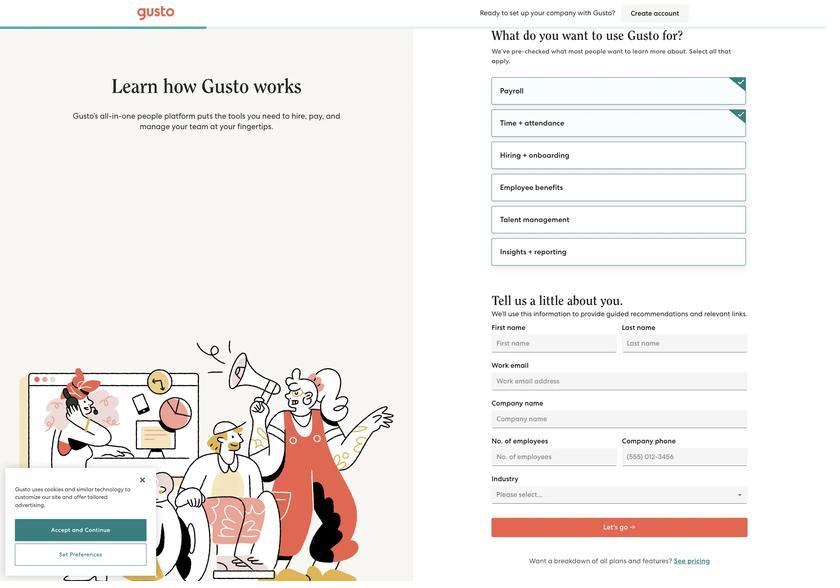 Task type: vqa. For each thing, say whether or not it's contained in the screenshot.
right GUSTO
yes



Task type: locate. For each thing, give the bounding box(es) containing it.
of inside the want a breakdown of all plans and features? see pricing
[[592, 558, 599, 566]]

you up 'what'
[[540, 29, 559, 42]]

your down the
[[220, 122, 236, 131]]

name up employees
[[525, 400, 544, 408]]

to left set
[[502, 9, 508, 17]]

gusto?
[[593, 9, 616, 17]]

relevant
[[705, 310, 731, 318]]

all inside the want a breakdown of all plans and features? see pricing
[[600, 558, 608, 566]]

people inside we've pre-checked what most people want to learn more about. select all that apply.
[[585, 48, 606, 55]]

gusto up the
[[201, 77, 249, 97]]

0 horizontal spatial a
[[530, 295, 536, 308]]

2 vertical spatial gusto
[[15, 486, 30, 493]]

management
[[523, 216, 570, 224]]

tell
[[492, 295, 512, 308]]

0 vertical spatial a
[[530, 295, 536, 308]]

to inside gusto uses cookies and similar technology to customize our site and offer tailored advertising.
[[125, 486, 130, 493]]

set preferences
[[59, 552, 102, 558]]

No. of employees field
[[492, 449, 618, 466]]

and left relevant
[[690, 310, 703, 318]]

select
[[690, 48, 708, 55]]

puts
[[197, 112, 213, 121]]

First name text field
[[492, 335, 618, 353]]

0 horizontal spatial people
[[137, 112, 162, 121]]

1 vertical spatial all
[[600, 558, 608, 566]]

breakdown
[[554, 558, 590, 566]]

1 horizontal spatial your
[[220, 122, 236, 131]]

company left phone
[[622, 437, 654, 446]]

name right last
[[637, 324, 656, 332]]

more
[[650, 48, 666, 55]]

0 horizontal spatial use
[[508, 310, 519, 318]]

for?
[[663, 29, 683, 42]]

you inside gusto's all-in-one people platform puts the tools you need to hire, pay, and manage your team at your fingertips.
[[247, 112, 260, 121]]

company
[[547, 9, 576, 17]]

gusto inside gusto uses cookies and similar technology to customize our site and offer tailored advertising.
[[15, 486, 30, 493]]

apply.
[[492, 57, 511, 65]]

benefits
[[536, 183, 563, 192]]

0 horizontal spatial of
[[505, 437, 512, 446]]

to
[[502, 9, 508, 17], [592, 29, 603, 42], [625, 48, 631, 55], [283, 112, 290, 121], [573, 310, 579, 318], [125, 486, 130, 493]]

1 horizontal spatial use
[[606, 29, 624, 42]]

of left plans
[[592, 558, 599, 566]]

1 horizontal spatial want
[[608, 48, 624, 55]]

see
[[674, 558, 686, 566]]

you up fingertips.
[[247, 112, 260, 121]]

2 vertical spatial +
[[528, 248, 533, 257]]

learn
[[112, 77, 158, 97]]

talent management
[[500, 216, 570, 224]]

use up we've pre-checked what most people want to learn more about. select all that apply.
[[606, 29, 624, 42]]

a right us at bottom
[[530, 295, 536, 308]]

cookies
[[44, 486, 64, 493]]

0 horizontal spatial company
[[492, 400, 523, 408]]

and
[[326, 112, 340, 121], [690, 310, 703, 318], [65, 486, 75, 493], [62, 494, 73, 501], [72, 527, 83, 534], [629, 558, 641, 566]]

Company name text field
[[492, 411, 748, 429]]

phone
[[655, 437, 676, 446]]

name for first name
[[507, 324, 526, 332]]

+
[[519, 119, 523, 128], [523, 151, 527, 160], [528, 248, 533, 257]]

pay,
[[309, 112, 324, 121]]

want left learn
[[608, 48, 624, 55]]

gusto up customize
[[15, 486, 30, 493]]

1 horizontal spatial you
[[540, 29, 559, 42]]

create account
[[631, 9, 680, 18]]

1 vertical spatial use
[[508, 310, 519, 318]]

first
[[492, 324, 506, 332]]

0 horizontal spatial gusto
[[15, 486, 30, 493]]

works
[[254, 77, 302, 97]]

1 vertical spatial +
[[523, 151, 527, 160]]

of
[[505, 437, 512, 446], [592, 558, 599, 566]]

want a breakdown of all plans and features? see pricing
[[529, 558, 710, 566]]

a inside the want a breakdown of all plans and features? see pricing
[[548, 558, 553, 566]]

1 vertical spatial you
[[247, 112, 260, 121]]

company for company name
[[492, 400, 523, 408]]

use left this
[[508, 310, 519, 318]]

0 horizontal spatial all
[[600, 558, 608, 566]]

1 vertical spatial company
[[622, 437, 654, 446]]

name down this
[[507, 324, 526, 332]]

people down what do you want to use gusto for?
[[585, 48, 606, 55]]

work
[[492, 362, 509, 370]]

preferences
[[70, 552, 102, 558]]

employee benefits
[[500, 183, 563, 192]]

Work email email field
[[492, 373, 748, 391]]

1 vertical spatial a
[[548, 558, 553, 566]]

0 vertical spatial all
[[710, 48, 717, 55]]

that
[[719, 48, 732, 55]]

your right up in the right top of the page
[[531, 9, 545, 17]]

1 horizontal spatial people
[[585, 48, 606, 55]]

gusto up learn
[[628, 29, 660, 42]]

to right technology
[[125, 486, 130, 493]]

+ right 'insights'
[[528, 248, 533, 257]]

1 horizontal spatial a
[[548, 558, 553, 566]]

want
[[529, 558, 547, 566]]

0 horizontal spatial want
[[563, 29, 589, 42]]

1 vertical spatial of
[[592, 558, 599, 566]]

0 horizontal spatial you
[[247, 112, 260, 121]]

0 vertical spatial company
[[492, 400, 523, 408]]

use inside tell us a little about you. we'll use this information to provide guided recommendations and relevant links.
[[508, 310, 519, 318]]

people up the manage
[[137, 112, 162, 121]]

we've
[[492, 48, 510, 55]]

+ right time
[[519, 119, 523, 128]]

continue
[[85, 527, 110, 534]]

and inside gusto's all-in-one people platform puts the tools you need to hire, pay, and manage your team at your fingertips.
[[326, 112, 340, 121]]

guided
[[607, 310, 629, 318]]

2 horizontal spatial gusto
[[628, 29, 660, 42]]

0 vertical spatial of
[[505, 437, 512, 446]]

1 vertical spatial want
[[608, 48, 624, 55]]

all-
[[100, 112, 112, 121]]

people inside gusto's all-in-one people platform puts the tools you need to hire, pay, and manage your team at your fingertips.
[[137, 112, 162, 121]]

to left learn
[[625, 48, 631, 55]]

use
[[606, 29, 624, 42], [508, 310, 519, 318]]

employee
[[500, 183, 534, 192]]

a right want
[[548, 558, 553, 566]]

1 horizontal spatial company
[[622, 437, 654, 446]]

want inside we've pre-checked what most people want to learn more about. select all that apply.
[[608, 48, 624, 55]]

all left plans
[[600, 558, 608, 566]]

of right "no."
[[505, 437, 512, 446]]

+ for time
[[519, 119, 523, 128]]

us
[[515, 295, 527, 308]]

1 horizontal spatial of
[[592, 558, 599, 566]]

hiring + onboarding
[[500, 151, 570, 160]]

no.
[[492, 437, 503, 446]]

and inside the want a breakdown of all plans and features? see pricing
[[629, 558, 641, 566]]

create
[[631, 9, 653, 18]]

let's
[[604, 524, 618, 532]]

this
[[521, 310, 532, 318]]

1 horizontal spatial all
[[710, 48, 717, 55]]

do
[[523, 29, 537, 42]]

want up most
[[563, 29, 589, 42]]

all inside we've pre-checked what most people want to learn more about. select all that apply.
[[710, 48, 717, 55]]

your
[[531, 9, 545, 17], [172, 122, 188, 131], [220, 122, 236, 131]]

gusto uses cookies and similar technology to customize our site and offer tailored advertising.
[[15, 486, 130, 509]]

plans
[[610, 558, 627, 566]]

what
[[492, 29, 520, 42]]

you.
[[601, 295, 623, 308]]

reporting
[[535, 248, 567, 257]]

last name
[[622, 324, 656, 332]]

+ right hiring
[[523, 151, 527, 160]]

need
[[262, 112, 281, 121]]

and up offer
[[65, 486, 75, 493]]

set
[[59, 552, 68, 558]]

2 horizontal spatial your
[[531, 9, 545, 17]]

talent
[[500, 216, 522, 224]]

all left the that
[[710, 48, 717, 55]]

you
[[540, 29, 559, 42], [247, 112, 260, 121]]

and right accept
[[72, 527, 83, 534]]

and inside tell us a little about you. we'll use this information to provide guided recommendations and relevant links.
[[690, 310, 703, 318]]

company
[[492, 400, 523, 408], [622, 437, 654, 446]]

0 vertical spatial people
[[585, 48, 606, 55]]

and inside accept and continue button
[[72, 527, 83, 534]]

fingertips.
[[238, 122, 274, 131]]

site
[[52, 494, 61, 501]]

your down platform
[[172, 122, 188, 131]]

1 vertical spatial people
[[137, 112, 162, 121]]

and right pay,
[[326, 112, 340, 121]]

and right plans
[[629, 558, 641, 566]]

company down work email
[[492, 400, 523, 408]]

to inside gusto's all-in-one people platform puts the tools you need to hire, pay, and manage your team at your fingertips.
[[283, 112, 290, 121]]

ready
[[480, 9, 500, 17]]

1 vertical spatial gusto
[[201, 77, 249, 97]]

similar
[[77, 486, 94, 493]]

to down "about"
[[573, 310, 579, 318]]

to left hire,
[[283, 112, 290, 121]]

Company phone telephone field
[[622, 449, 748, 466]]

name
[[507, 324, 526, 332], [637, 324, 656, 332], [525, 400, 544, 408]]

all
[[710, 48, 717, 55], [600, 558, 608, 566]]

customize
[[15, 494, 41, 501]]

0 vertical spatial +
[[519, 119, 523, 128]]



Task type: describe. For each thing, give the bounding box(es) containing it.
accept
[[51, 527, 70, 534]]

provide
[[581, 310, 605, 318]]

we've pre-checked what most people want to learn more about. select all that apply.
[[492, 48, 732, 65]]

uses
[[32, 486, 43, 493]]

online payroll services, hr, and benefits | gusto image
[[137, 6, 174, 21]]

accept and continue button
[[15, 520, 146, 542]]

the
[[215, 112, 226, 121]]

0 vertical spatial want
[[563, 29, 589, 42]]

to down gusto?
[[592, 29, 603, 42]]

platform
[[164, 112, 195, 121]]

company name
[[492, 400, 544, 408]]

advertising.
[[15, 502, 45, 509]]

hire,
[[292, 112, 307, 121]]

happy employers using hr operating systems image
[[0, 341, 413, 582]]

onboarding
[[529, 151, 570, 160]]

features?
[[643, 558, 673, 566]]

0 horizontal spatial your
[[172, 122, 188, 131]]

gusto's
[[73, 112, 98, 121]]

with
[[578, 9, 592, 17]]

insights + reporting
[[500, 248, 567, 257]]

account
[[654, 9, 680, 18]]

links.
[[732, 310, 748, 318]]

let's go → button
[[492, 518, 748, 538]]

offer
[[74, 494, 86, 501]]

company phone
[[622, 437, 676, 446]]

→
[[630, 524, 636, 532]]

pricing
[[688, 558, 710, 566]]

gusto's all-in-one people platform puts the tools you need to hire, pay, and manage your team at your fingertips.
[[73, 112, 340, 131]]

first name
[[492, 324, 526, 332]]

name for last name
[[637, 324, 656, 332]]

+ for hiring
[[523, 151, 527, 160]]

a inside tell us a little about you. we'll use this information to provide guided recommendations and relevant links.
[[530, 295, 536, 308]]

manage
[[140, 122, 170, 131]]

work email
[[492, 362, 529, 370]]

to inside tell us a little about you. we'll use this information to provide guided recommendations and relevant links.
[[573, 310, 579, 318]]

most
[[569, 48, 584, 55]]

industry
[[492, 475, 519, 484]]

1 horizontal spatial gusto
[[201, 77, 249, 97]]

tell us a little about you. we'll use this information to provide guided recommendations and relevant links.
[[492, 295, 748, 318]]

learn how gusto works
[[112, 77, 302, 97]]

email
[[511, 362, 529, 370]]

we'll
[[492, 310, 507, 318]]

set preferences button
[[15, 544, 146, 566]]

name for company name
[[525, 400, 544, 408]]

checked
[[525, 48, 550, 55]]

no. of employees
[[492, 437, 548, 446]]

at
[[210, 122, 218, 131]]

about
[[568, 295, 598, 308]]

ready to set up your company with gusto?
[[480, 9, 617, 17]]

accept and continue
[[51, 527, 110, 534]]

company for company phone
[[622, 437, 654, 446]]

what do you want to use gusto for?
[[492, 29, 683, 42]]

last
[[622, 324, 636, 332]]

how
[[163, 77, 197, 97]]

0 vertical spatial use
[[606, 29, 624, 42]]

up
[[521, 9, 529, 17]]

and right site
[[62, 494, 73, 501]]

one
[[122, 112, 135, 121]]

technology
[[95, 486, 124, 493]]

what
[[551, 48, 567, 55]]

about.
[[668, 48, 688, 55]]

employees
[[513, 437, 548, 446]]

+ for insights
[[528, 248, 533, 257]]

learn
[[633, 48, 649, 55]]

go
[[620, 524, 628, 532]]

see pricing link
[[674, 558, 710, 566]]

in-
[[112, 112, 122, 121]]

team
[[190, 122, 208, 131]]

our
[[42, 494, 51, 501]]

little
[[539, 295, 564, 308]]

payroll
[[500, 87, 524, 95]]

0 vertical spatial you
[[540, 29, 559, 42]]

insights
[[500, 248, 527, 257]]

tools
[[228, 112, 246, 121]]

information
[[534, 310, 571, 318]]

to inside we've pre-checked what most people want to learn more about. select all that apply.
[[625, 48, 631, 55]]

create account link
[[621, 4, 689, 23]]

time + attendance
[[500, 119, 565, 128]]

tailored
[[87, 494, 108, 501]]

time
[[500, 119, 517, 128]]

attendance
[[525, 119, 565, 128]]

Last name text field
[[622, 335, 748, 353]]

pre-
[[512, 48, 525, 55]]

0 vertical spatial gusto
[[628, 29, 660, 42]]



